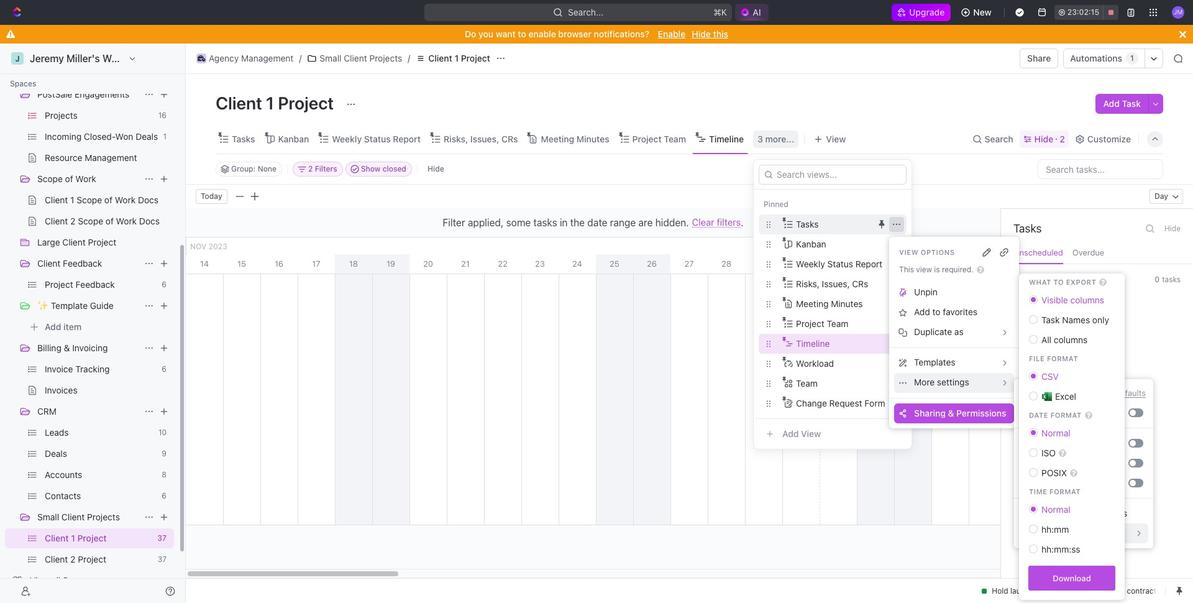 Task type: locate. For each thing, give the bounding box(es) containing it.
1 horizontal spatial kanban link
[[796, 234, 905, 254]]

view inside dropdown button
[[1068, 528, 1086, 538]]

today button
[[196, 189, 227, 204]]

agency inside tree
[[30, 68, 60, 78]]

defaults inside button
[[1095, 508, 1128, 518]]

view up 3
[[900, 248, 919, 256]]

1 horizontal spatial tasks link
[[796, 214, 872, 234]]

0 horizontal spatial management
[[62, 68, 115, 78]]

st
[[837, 259, 844, 269]]

0 horizontal spatial small client projects
[[37, 512, 120, 522]]

more settings
[[914, 377, 970, 388], [1025, 389, 1086, 398]]

task up customize
[[1122, 98, 1141, 109]]

billing & invoicing link
[[37, 338, 139, 358]]

25
[[610, 259, 620, 269]]

filters
[[717, 216, 741, 228]]

format for time format
[[1050, 487, 1081, 495]]

0 vertical spatial management
[[241, 53, 294, 63]]

1 horizontal spatial project team
[[796, 318, 849, 329]]

0 vertical spatial kanban link
[[276, 130, 309, 148]]

task
[[1122, 98, 1141, 109], [1042, 315, 1060, 325]]

2 left 'customize' button
[[1060, 133, 1065, 144]]

3
[[911, 259, 916, 269]]

defaults up 'export view' dropdown button
[[1095, 508, 1128, 518]]

0 horizontal spatial hide button
[[423, 162, 449, 177]]

0 vertical spatial small client projects
[[320, 53, 402, 63]]

invoicing
[[72, 343, 108, 353]]

risks,
[[444, 133, 468, 144], [796, 278, 820, 289]]

task names only button
[[1025, 310, 1120, 330]]

weekly for "weekly status report" link related to risks, issues, crs link associated with leftmost meeting minutes link
[[332, 133, 362, 144]]

download button
[[1029, 566, 1116, 591]]

0 vertical spatial more settings
[[914, 377, 970, 388]]

hh:mm:ss button
[[1025, 540, 1120, 560]]

1 horizontal spatial task
[[1122, 98, 1141, 109]]

status for leftmost meeting minutes link
[[364, 133, 391, 144]]

reset view to defaults button
[[1020, 504, 1149, 523]]

columns down task names only button
[[1054, 334, 1088, 345]]

more settings down csv
[[1025, 389, 1086, 398]]

risks, issues, crs
[[444, 133, 518, 144], [796, 278, 869, 289]]

hide button
[[423, 162, 449, 177], [1161, 221, 1185, 236]]

21
[[461, 259, 470, 269]]

kanban
[[278, 133, 309, 144], [796, 238, 827, 249]]

tasks for tasks link related to "weekly status report" link related to risks, issues, crs link associated with leftmost meeting minutes link
[[232, 133, 255, 144]]

risks, issues, crs link for leftmost meeting minutes link
[[441, 130, 518, 148]]

1 vertical spatial normal button
[[1025, 500, 1120, 520]]

0 vertical spatial normal button
[[1025, 423, 1120, 443]]

add task button
[[1096, 94, 1149, 114]]

what to export
[[1029, 278, 1097, 286]]

2 normal from the top
[[1042, 504, 1071, 515]]

1
[[455, 53, 459, 63], [1131, 54, 1134, 63], [266, 93, 274, 113], [833, 259, 837, 269]]

2 / from the left
[[408, 53, 410, 63]]

timeline
[[709, 133, 744, 144], [796, 338, 830, 348]]

0 horizontal spatial more
[[914, 377, 935, 388]]

weekly
[[332, 133, 362, 144], [796, 258, 825, 269]]

1 vertical spatial more settings
[[1025, 389, 1086, 398]]

1 horizontal spatial meeting
[[796, 298, 829, 309]]

more settings button
[[895, 373, 1015, 393]]

1 horizontal spatial settings
[[1049, 389, 1086, 398]]

view down 'csv' button
[[1096, 388, 1114, 398]]

1 vertical spatial meeting
[[796, 298, 829, 309]]

billing
[[37, 343, 61, 353]]

agency management link
[[193, 51, 297, 66], [30, 63, 172, 83]]

0 vertical spatial view
[[900, 248, 919, 256]]

/
[[299, 53, 302, 63], [408, 53, 410, 63]]

report for risks, issues, crs link associated with right meeting minutes link's "weekly status report" link
[[856, 258, 883, 269]]

weekly status report for risks, issues, crs link associated with right meeting minutes link's "weekly status report" link
[[796, 258, 883, 269]]

1 vertical spatial crs
[[853, 278, 869, 289]]

timeline for leftmost meeting minutes link
[[709, 133, 744, 144]]

reset
[[1039, 508, 1062, 518]]

view for reset
[[1065, 508, 1083, 518]]

normal down date format
[[1042, 428, 1071, 438]]

to
[[518, 29, 526, 39], [1054, 278, 1064, 286], [933, 307, 941, 317], [1085, 508, 1093, 518]]

risks, issues, crs for risks, issues, crs link associated with right meeting minutes link
[[796, 278, 869, 289]]

hide left this
[[692, 29, 711, 39]]

&
[[64, 343, 70, 353], [948, 408, 955, 418]]

customize button
[[1072, 130, 1135, 148]]

view up hh:mm:ss button
[[1068, 528, 1086, 538]]

1 vertical spatial project team
[[796, 318, 849, 329]]

1 horizontal spatial /
[[408, 53, 410, 63]]

team for project team link for right meeting minutes link
[[827, 318, 849, 329]]

show
[[361, 164, 381, 173]]

minutes for right meeting minutes link
[[831, 298, 863, 309]]

team link
[[796, 373, 905, 393]]

autosave view
[[1039, 407, 1097, 418]]

hide right "search" in the top right of the page
[[1035, 133, 1054, 144]]

0 horizontal spatial status
[[364, 133, 391, 144]]

status right 30
[[828, 258, 854, 269]]

✨ template guide
[[37, 300, 114, 311]]

normal button down 'autosave view' button
[[1025, 423, 1120, 443]]

format down posix "button"
[[1050, 487, 1081, 495]]

to up visible
[[1054, 278, 1064, 286]]

agency management inside sidebar 'navigation'
[[30, 68, 115, 78]]

2 horizontal spatial team
[[827, 318, 849, 329]]

Search tasks... text field
[[1039, 160, 1163, 178]]

1 vertical spatial meeting minutes
[[796, 298, 863, 309]]

risks, issues, crs link for right meeting minutes link
[[796, 274, 905, 294]]

options
[[921, 248, 955, 256]]

business time image
[[198, 55, 205, 62], [13, 70, 22, 77]]

2 normal button from the top
[[1025, 500, 1120, 520]]

weekly left the '1 st'
[[796, 258, 825, 269]]

client
[[344, 53, 367, 63], [428, 53, 452, 63], [216, 93, 262, 113], [37, 258, 61, 269], [62, 512, 85, 522]]

1 vertical spatial kanban link
[[796, 234, 905, 254]]

✨ template guide link
[[37, 296, 139, 316]]

report up closed
[[393, 133, 421, 144]]

timeline link
[[707, 130, 744, 148], [796, 334, 905, 353]]

1 vertical spatial business time image
[[13, 70, 22, 77]]

1 vertical spatial risks, issues, crs
[[796, 278, 869, 289]]

minutes
[[577, 133, 610, 144], [831, 298, 863, 309]]

0 horizontal spatial more settings
[[914, 377, 970, 388]]

0 vertical spatial agency
[[209, 53, 239, 63]]

defaults
[[1116, 388, 1146, 398], [1095, 508, 1128, 518]]

1 vertical spatial add
[[914, 307, 931, 317]]

posix
[[1042, 467, 1067, 478]]

0 vertical spatial client 1 project
[[428, 53, 490, 63]]

& right sharing
[[948, 408, 955, 418]]

0 vertical spatial weekly status report link
[[330, 130, 421, 148]]

1 vertical spatial status
[[828, 258, 854, 269]]

0 horizontal spatial risks,
[[444, 133, 468, 144]]

1 vertical spatial team
[[827, 318, 849, 329]]

template
[[51, 300, 88, 311]]

unpin
[[914, 287, 938, 297]]

0 vertical spatial meeting minutes
[[541, 133, 610, 144]]

0 vertical spatial risks,
[[444, 133, 468, 144]]

small client projects link
[[304, 51, 405, 66], [37, 507, 139, 527]]

clear filters
[[692, 216, 741, 228]]

tree
[[5, 0, 174, 603]]

1 horizontal spatial weekly
[[796, 258, 825, 269]]

view down excel button
[[1079, 407, 1097, 418]]

customize
[[1088, 133, 1131, 144]]

4
[[948, 259, 953, 269]]

1 vertical spatial tasks link
[[796, 214, 872, 234]]

0 vertical spatial kanban
[[278, 133, 309, 144]]

to up 'export view' dropdown button
[[1085, 508, 1093, 518]]

report for "weekly status report" link related to risks, issues, crs link associated with leftmost meeting minutes link
[[393, 133, 421, 144]]

tasks
[[232, 133, 255, 144], [796, 219, 819, 229], [1014, 222, 1042, 235]]

columns down the export
[[1071, 295, 1105, 305]]

0 horizontal spatial agency management
[[30, 68, 115, 78]]

0 vertical spatial 2
[[1060, 133, 1065, 144]]

kanban link for tasks link for risks, issues, crs link associated with right meeting minutes link's "weekly status report" link
[[796, 234, 905, 254]]

0 horizontal spatial meeting minutes
[[541, 133, 610, 144]]

1 vertical spatial timeline link
[[796, 334, 905, 353]]

30
[[796, 259, 806, 269]]

enable
[[658, 29, 686, 39]]

1 horizontal spatial report
[[856, 258, 883, 269]]

view for view options
[[900, 248, 919, 256]]

1 horizontal spatial risks,
[[796, 278, 820, 289]]

0 vertical spatial tasks link
[[229, 130, 255, 148]]

1 horizontal spatial view
[[1096, 388, 1114, 398]]

0 horizontal spatial project team link
[[630, 130, 686, 148]]

1 vertical spatial small
[[37, 512, 59, 522]]

small client projects
[[320, 53, 402, 63], [37, 512, 120, 522]]

1 vertical spatial view
[[1065, 508, 1083, 518]]

& right the billing on the bottom left of the page
[[64, 343, 70, 353]]

search
[[985, 133, 1014, 144]]

crs for risks, issues, crs link associated with right meeting minutes link
[[853, 278, 869, 289]]

normal button down time format
[[1025, 500, 1120, 520]]

columns inside button
[[1054, 334, 1088, 345]]

unscheduled
[[1014, 247, 1064, 257]]

status up show closed 'button'
[[364, 133, 391, 144]]

0 horizontal spatial issues,
[[471, 133, 499, 144]]

crm link
[[37, 402, 139, 421]]

1 horizontal spatial minutes
[[831, 298, 863, 309]]

visible columns button
[[1025, 290, 1120, 310]]

1 vertical spatial weekly status report link
[[796, 254, 905, 274]]

1 horizontal spatial risks, issues, crs link
[[796, 274, 905, 294]]

report
[[393, 133, 421, 144], [856, 258, 883, 269]]

view up the hh:mm button
[[1065, 508, 1083, 518]]

2 vertical spatial view
[[1068, 528, 1086, 538]]

1 horizontal spatial more
[[1025, 389, 1046, 398]]

date
[[1029, 411, 1049, 419]]

0 horizontal spatial risks, issues, crs
[[444, 133, 518, 144]]

add to favorites
[[914, 307, 978, 317]]

1 horizontal spatial status
[[828, 258, 854, 269]]

0 horizontal spatial report
[[393, 133, 421, 144]]

hide button up tasks at the top of the page
[[1161, 221, 1185, 236]]

1 vertical spatial timeline
[[796, 338, 830, 348]]

0 horizontal spatial view
[[900, 248, 919, 256]]

settings up sharing & permissions button on the right bottom of page
[[937, 377, 970, 388]]

hide button right closed
[[423, 162, 449, 177]]

spaces
[[10, 79, 36, 88]]

weekly status report link
[[330, 130, 421, 148], [796, 254, 905, 274]]

0 vertical spatial &
[[64, 343, 70, 353]]

more up date
[[1025, 389, 1046, 398]]

add up customize
[[1104, 98, 1120, 109]]

columns inside button
[[1071, 295, 1105, 305]]

1 horizontal spatial add
[[1104, 98, 1120, 109]]

0 horizontal spatial timeline
[[709, 133, 744, 144]]

1 vertical spatial project team link
[[796, 314, 905, 334]]

sidebar navigation
[[0, 0, 186, 603]]

postsale engagements
[[37, 89, 130, 99]]

0 vertical spatial project team
[[633, 133, 686, 144]]

0 horizontal spatial agency
[[30, 68, 60, 78]]

sort
[[1014, 274, 1029, 283]]

0 horizontal spatial /
[[299, 53, 302, 63]]

0 horizontal spatial &
[[64, 343, 70, 353]]

more settings up sharing
[[914, 377, 970, 388]]

0 horizontal spatial tasks link
[[229, 130, 255, 148]]

crs
[[502, 133, 518, 144], [853, 278, 869, 289]]

normal button
[[1025, 423, 1120, 443], [1025, 500, 1120, 520]]

0 horizontal spatial crs
[[502, 133, 518, 144]]

0
[[1155, 275, 1160, 284]]

report right st
[[856, 258, 883, 269]]

hide up tasks at the top of the page
[[1165, 224, 1181, 233]]

1 horizontal spatial team
[[796, 378, 818, 388]]

view for export
[[1068, 528, 1086, 538]]

1 vertical spatial projects
[[87, 512, 120, 522]]

1 horizontal spatial small client projects
[[320, 53, 402, 63]]

kanban for risks, issues, crs link associated with right meeting minutes link's "weekly status report" link
[[796, 238, 827, 249]]

status for right meeting minutes link
[[828, 258, 854, 269]]

sharing
[[914, 408, 946, 418]]

⌘k
[[714, 7, 728, 17]]

format down excel
[[1051, 411, 1082, 419]]

issues, for risks, issues, crs link associated with leftmost meeting minutes link
[[471, 133, 499, 144]]

iso button
[[1025, 443, 1120, 463]]

0 vertical spatial team
[[664, 133, 686, 144]]

1 vertical spatial hide button
[[1161, 221, 1185, 236]]

0 vertical spatial meeting minutes link
[[539, 130, 610, 148]]

to down unpin
[[933, 307, 941, 317]]

by
[[1031, 274, 1039, 283]]

weekly up show at the top of the page
[[332, 133, 362, 144]]

1 vertical spatial management
[[62, 68, 115, 78]]

1 vertical spatial view
[[1096, 388, 1114, 398]]

normal down time format
[[1042, 504, 1071, 515]]

0 vertical spatial view
[[1079, 407, 1097, 418]]

& inside sidebar 'navigation'
[[64, 343, 70, 353]]

defaults up 'autosave view' button
[[1116, 388, 1146, 398]]

task down visible
[[1042, 315, 1060, 325]]

kanban link
[[276, 130, 309, 148], [796, 234, 905, 254]]

project
[[461, 53, 490, 63], [278, 93, 334, 113], [633, 133, 662, 144], [796, 318, 825, 329]]

0 horizontal spatial add
[[914, 307, 931, 317]]

1 vertical spatial agency
[[30, 68, 60, 78]]

0 horizontal spatial project team
[[633, 133, 686, 144]]

add down unpin
[[914, 307, 931, 317]]

0 vertical spatial report
[[393, 133, 421, 144]]

view for autosave
[[1079, 407, 1097, 418]]

to right want
[[518, 29, 526, 39]]

1 vertical spatial &
[[948, 408, 955, 418]]

0 horizontal spatial timeline link
[[707, 130, 744, 148]]

today
[[201, 191, 222, 201]]

small client projects inside sidebar 'navigation'
[[37, 512, 120, 522]]

1 horizontal spatial crs
[[853, 278, 869, 289]]

change request form link
[[796, 393, 905, 413]]

2 right st
[[874, 259, 878, 269]]

0 vertical spatial issues,
[[471, 133, 499, 144]]

kanban for "weekly status report" link related to risks, issues, crs link associated with leftmost meeting minutes link
[[278, 133, 309, 144]]

overdue
[[1073, 247, 1105, 257]]

1 vertical spatial meeting minutes link
[[796, 294, 905, 314]]

tree containing agency management
[[5, 0, 174, 603]]

more up sharing
[[914, 377, 935, 388]]

kanban link for tasks link related to "weekly status report" link related to risks, issues, crs link associated with leftmost meeting minutes link
[[276, 130, 309, 148]]

posix button
[[1025, 463, 1120, 483]]

& inside button
[[948, 408, 955, 418]]

settings down 'csv' button
[[1049, 389, 1086, 398]]

view defaults
[[1096, 388, 1146, 398]]



Task type: vqa. For each thing, say whether or not it's contained in the screenshot.
external guests (0/1)
no



Task type: describe. For each thing, give the bounding box(es) containing it.
download
[[1053, 573, 1092, 583]]

team inside team link
[[796, 378, 818, 388]]

risks, issues, crs for risks, issues, crs link associated with leftmost meeting minutes link
[[444, 133, 518, 144]]

1 normal from the top
[[1042, 428, 1071, 438]]

this
[[713, 29, 729, 39]]

1 vertical spatial client 1 project
[[216, 93, 338, 113]]

Search views... text field
[[767, 169, 900, 179]]

0 vertical spatial defaults
[[1116, 388, 1146, 398]]

0 horizontal spatial agency management link
[[30, 63, 172, 83]]

permissions
[[957, 408, 1007, 418]]

columns for all columns
[[1054, 334, 1088, 345]]

workload
[[796, 358, 834, 368]]

only
[[1093, 315, 1110, 325]]

small inside sidebar 'navigation'
[[37, 512, 59, 522]]

search button
[[969, 130, 1017, 148]]

add task
[[1104, 98, 1141, 109]]

add for add task
[[1104, 98, 1120, 109]]

team for leftmost meeting minutes link project team link
[[664, 133, 686, 144]]

share
[[1028, 53, 1052, 63]]

0 vertical spatial projects
[[370, 53, 402, 63]]

settings inside 'dropdown button'
[[937, 377, 970, 388]]

weekly status report link for risks, issues, crs link associated with right meeting minutes link
[[796, 254, 905, 274]]

& for invoicing
[[64, 343, 70, 353]]

meeting minutes for right meeting minutes link
[[796, 298, 863, 309]]

1 vertical spatial settings
[[1049, 389, 1086, 398]]

project team link for right meeting minutes link
[[796, 314, 905, 334]]

timeline link for right meeting minutes link
[[796, 334, 905, 353]]

1 horizontal spatial agency management
[[209, 53, 294, 63]]

1 horizontal spatial hide button
[[1161, 221, 1185, 236]]

scope
[[37, 173, 63, 184]]

19
[[387, 259, 395, 269]]

hh:mm
[[1042, 524, 1069, 535]]

1 horizontal spatial meeting minutes link
[[796, 294, 905, 314]]

17
[[312, 259, 321, 269]]

23:02:15 button
[[1055, 5, 1119, 20]]

15
[[237, 259, 246, 269]]

meeting for right meeting minutes link
[[796, 298, 829, 309]]

timeline for right meeting minutes link
[[796, 338, 830, 348]]

& for permissions
[[948, 408, 955, 418]]

tasks
[[1163, 275, 1181, 284]]

you
[[479, 29, 494, 39]]

tasks for tasks link for risks, issues, crs link associated with right meeting minutes link's "weekly status report" link
[[796, 219, 819, 229]]

columns for visible columns
[[1071, 295, 1105, 305]]

16
[[275, 259, 284, 269]]

weekly for risks, issues, crs link associated with right meeting minutes link's "weekly status report" link
[[796, 258, 825, 269]]

browser
[[559, 29, 592, 39]]

postsale engagements link
[[37, 85, 139, 104]]

1 horizontal spatial client 1 project
[[428, 53, 490, 63]]

client feedback link
[[37, 254, 139, 274]]

timeline link for leftmost meeting minutes link
[[707, 130, 744, 148]]

1 horizontal spatial small client projects link
[[304, 51, 405, 66]]

iso
[[1042, 448, 1056, 458]]

scope of work link
[[37, 169, 139, 189]]

risks, for right meeting minutes link
[[796, 278, 820, 289]]

autosave view button
[[1020, 403, 1129, 423]]

sharing & permissions button
[[895, 403, 1015, 423]]

20
[[423, 259, 433, 269]]

0 vertical spatial task
[[1122, 98, 1141, 109]]

management inside sidebar 'navigation'
[[62, 68, 115, 78]]

csv
[[1042, 371, 1059, 382]]

project team for project team link for right meeting minutes link
[[796, 318, 849, 329]]

change request form
[[796, 398, 886, 408]]

1 horizontal spatial business time image
[[198, 55, 205, 62]]

1 horizontal spatial more settings
[[1025, 389, 1086, 398]]

reset view to defaults
[[1039, 508, 1128, 518]]

business time image inside sidebar 'navigation'
[[13, 70, 22, 77]]

crm
[[37, 406, 57, 417]]

guide
[[90, 300, 114, 311]]

enable
[[529, 29, 556, 39]]

clear
[[692, 216, 715, 228]]

want
[[496, 29, 516, 39]]

add for add to favorites
[[914, 307, 931, 317]]

29
[[759, 259, 769, 269]]

more inside 'dropdown button'
[[914, 377, 935, 388]]

export view button
[[1020, 523, 1149, 543]]

export
[[1039, 528, 1066, 538]]

0 horizontal spatial small client projects link
[[37, 507, 139, 527]]

postsale
[[37, 89, 72, 99]]

export
[[1067, 278, 1097, 286]]

project team for leftmost meeting minutes link project team link
[[633, 133, 686, 144]]

18
[[349, 259, 358, 269]]

project team link for leftmost meeting minutes link
[[630, 130, 686, 148]]

visible
[[1042, 295, 1069, 305]]

issues, for risks, issues, crs link associated with right meeting minutes link
[[822, 278, 850, 289]]

1 horizontal spatial small
[[320, 53, 342, 63]]

view for view defaults
[[1096, 388, 1114, 398]]

all columns button
[[1025, 330, 1120, 350]]

1 / from the left
[[299, 53, 302, 63]]

23
[[535, 259, 545, 269]]

of
[[65, 173, 73, 184]]

do you want to enable browser notifications? enable hide this
[[465, 29, 729, 39]]

projects inside sidebar 'navigation'
[[87, 512, 120, 522]]

0 horizontal spatial 2
[[874, 259, 878, 269]]

24
[[573, 259, 582, 269]]

1 horizontal spatial agency management link
[[193, 51, 297, 66]]

show closed
[[361, 164, 407, 173]]

0 horizontal spatial meeting minutes link
[[539, 130, 610, 148]]

client 1 project link
[[413, 51, 494, 66]]

minutes for leftmost meeting minutes link
[[577, 133, 610, 144]]

1 horizontal spatial agency
[[209, 53, 239, 63]]

client feedback
[[37, 258, 102, 269]]

23:02:15
[[1068, 7, 1100, 17]]

add to favorites button
[[895, 302, 1015, 322]]

new
[[974, 7, 992, 17]]

scope of work
[[37, 173, 96, 184]]

0 horizontal spatial task
[[1042, 315, 1060, 325]]

crs for risks, issues, crs link associated with leftmost meeting minutes link
[[502, 133, 518, 144]]

22
[[498, 259, 508, 269]]

sharing & permissions
[[914, 408, 1007, 418]]

task names only
[[1042, 315, 1110, 325]]

names
[[1063, 315, 1091, 325]]

file
[[1029, 354, 1045, 362]]

hh:mm:ss
[[1042, 544, 1081, 554]]

meeting for leftmost meeting minutes link
[[541, 133, 575, 144]]

meeting minutes for leftmost meeting minutes link
[[541, 133, 610, 144]]

28
[[722, 259, 732, 269]]

unpin button
[[895, 283, 1015, 302]]

excel button
[[1025, 387, 1120, 407]]

2 horizontal spatial tasks
[[1014, 222, 1042, 235]]

risks, for leftmost meeting minutes link
[[444, 133, 468, 144]]

work
[[75, 173, 96, 184]]

tasks link for "weekly status report" link related to risks, issues, crs link associated with leftmost meeting minutes link
[[229, 130, 255, 148]]

hide right closed
[[428, 164, 444, 173]]

engagements
[[75, 89, 130, 99]]

format for date format
[[1051, 411, 1082, 419]]

show closed button
[[345, 162, 412, 177]]

weekly status report link for risks, issues, crs link associated with leftmost meeting minutes link
[[330, 130, 421, 148]]

excel
[[1056, 391, 1077, 402]]

change
[[796, 398, 827, 408]]

view options
[[900, 248, 955, 256]]

closed
[[383, 164, 407, 173]]

all columns
[[1042, 334, 1088, 345]]

sort by
[[1014, 274, 1039, 283]]

feedback
[[63, 258, 102, 269]]

tasks link for risks, issues, crs link associated with right meeting minutes link's "weekly status report" link
[[796, 214, 872, 234]]

weekly status report for "weekly status report" link related to risks, issues, crs link associated with leftmost meeting minutes link
[[332, 133, 421, 144]]

1 st
[[833, 259, 844, 269]]

new button
[[956, 2, 999, 22]]

automations
[[1071, 53, 1123, 63]]

hh:mm button
[[1025, 520, 1120, 540]]

export view
[[1039, 528, 1086, 538]]

1 horizontal spatial management
[[241, 53, 294, 63]]

upgrade
[[910, 7, 945, 17]]

workload link
[[796, 353, 905, 373]]

format
[[1047, 354, 1079, 362]]

time
[[1029, 487, 1048, 495]]

1 normal button from the top
[[1025, 423, 1120, 443]]

request
[[830, 398, 863, 408]]

more settings inside 'dropdown button'
[[914, 377, 970, 388]]

what
[[1029, 278, 1052, 286]]



